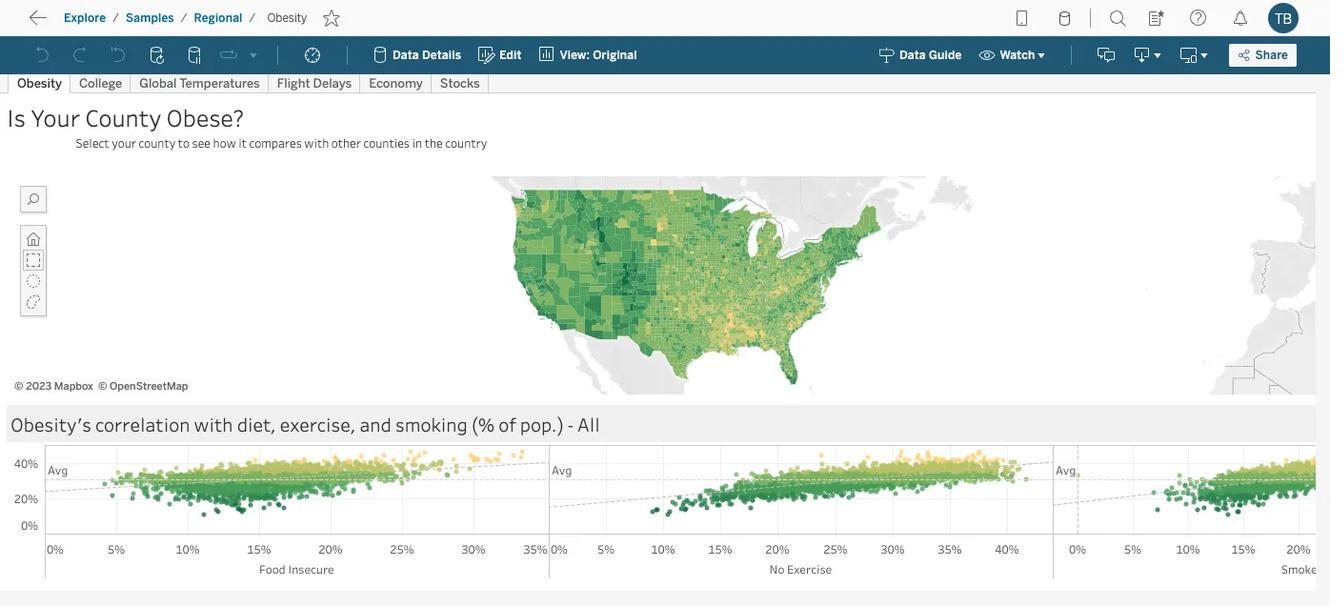Task type: describe. For each thing, give the bounding box(es) containing it.
3 / from the left
[[249, 11, 256, 25]]

samples
[[126, 11, 174, 25]]

skip to content
[[50, 14, 164, 32]]

to
[[86, 14, 101, 32]]

content
[[105, 14, 164, 32]]

skip to content link
[[46, 10, 194, 36]]

explore
[[64, 11, 106, 25]]

obesity
[[267, 11, 307, 25]]

regional
[[194, 11, 243, 25]]



Task type: locate. For each thing, give the bounding box(es) containing it.
1 / from the left
[[113, 11, 119, 25]]

skip
[[50, 14, 82, 32]]

explore / samples / regional /
[[64, 11, 256, 25]]

favorites menu image
[[1149, 4, 1166, 32]]

regional link
[[193, 10, 244, 26]]

2 horizontal spatial /
[[249, 11, 256, 25]]

/
[[113, 11, 119, 25], [181, 11, 187, 25], [249, 11, 256, 25]]

2 / from the left
[[181, 11, 187, 25]]

/ right regional
[[249, 11, 256, 25]]

/ right samples
[[181, 11, 187, 25]]

help menu image
[[1191, 4, 1208, 32]]

/ right to at top left
[[113, 11, 119, 25]]

samples link
[[125, 10, 175, 26]]

0 horizontal spatial /
[[113, 11, 119, 25]]

explore link
[[63, 10, 107, 26]]

notification center image
[[1233, 4, 1250, 32]]

1 horizontal spatial /
[[181, 11, 187, 25]]

obesity element
[[262, 11, 313, 25]]



Task type: vqa. For each thing, say whether or not it's contained in the screenshot.
Obesity
yes



